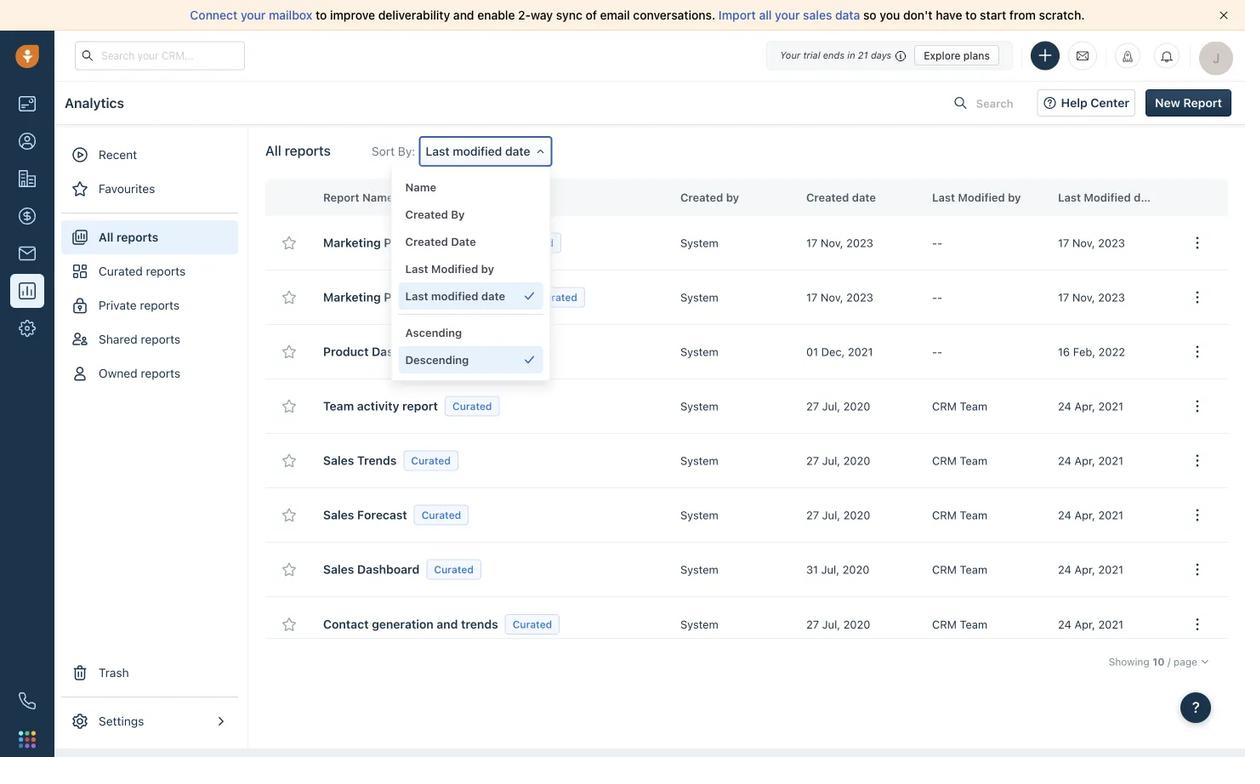 Task type: describe. For each thing, give the bounding box(es) containing it.
sync
[[556, 8, 582, 22]]

start
[[980, 8, 1006, 22]]

of
[[586, 8, 597, 22]]

explore plans
[[924, 49, 990, 61]]

your
[[780, 50, 801, 61]]

scratch.
[[1039, 8, 1085, 22]]

email
[[600, 8, 630, 22]]

plans
[[964, 49, 990, 61]]

conversations.
[[633, 8, 716, 22]]

your trial ends in 21 days
[[780, 50, 892, 61]]

connect your mailbox link
[[190, 8, 316, 22]]

1 your from the left
[[241, 8, 266, 22]]

2 to from the left
[[966, 8, 977, 22]]

1 to from the left
[[316, 8, 327, 22]]

21
[[858, 50, 868, 61]]

from
[[1010, 8, 1036, 22]]

trial
[[803, 50, 820, 61]]

enable
[[477, 8, 515, 22]]

improve
[[330, 8, 375, 22]]

import all your sales data link
[[719, 8, 863, 22]]

deliverability
[[378, 8, 450, 22]]

send email image
[[1077, 49, 1089, 63]]



Task type: locate. For each thing, give the bounding box(es) containing it.
explore plans link
[[915, 45, 999, 65]]

mailbox
[[269, 8, 312, 22]]

to
[[316, 8, 327, 22], [966, 8, 977, 22]]

close image
[[1220, 11, 1228, 20]]

1 horizontal spatial to
[[966, 8, 977, 22]]

to left start on the right
[[966, 8, 977, 22]]

connect your mailbox to improve deliverability and enable 2-way sync of email conversations. import all your sales data so you don't have to start from scratch.
[[190, 8, 1085, 22]]

0 horizontal spatial to
[[316, 8, 327, 22]]

sales
[[803, 8, 832, 22]]

don't
[[903, 8, 933, 22]]

what's new image
[[1122, 51, 1134, 63]]

0 horizontal spatial your
[[241, 8, 266, 22]]

Search your CRM... text field
[[75, 41, 245, 70]]

2-
[[518, 8, 531, 22]]

import
[[719, 8, 756, 22]]

and
[[453, 8, 474, 22]]

freshworks switcher image
[[19, 731, 36, 748]]

explore
[[924, 49, 961, 61]]

way
[[531, 8, 553, 22]]

1 horizontal spatial your
[[775, 8, 800, 22]]

data
[[835, 8, 860, 22]]

days
[[871, 50, 892, 61]]

to right mailbox
[[316, 8, 327, 22]]

phone element
[[10, 684, 44, 718]]

connect
[[190, 8, 238, 22]]

you
[[880, 8, 900, 22]]

ends
[[823, 50, 845, 61]]

2 your from the left
[[775, 8, 800, 22]]

all
[[759, 8, 772, 22]]

your right all
[[775, 8, 800, 22]]

so
[[863, 8, 877, 22]]

your
[[241, 8, 266, 22], [775, 8, 800, 22]]

in
[[847, 50, 855, 61]]

have
[[936, 8, 962, 22]]

your left mailbox
[[241, 8, 266, 22]]

phone image
[[19, 692, 36, 709]]



Task type: vqa. For each thing, say whether or not it's contained in the screenshot.
you
yes



